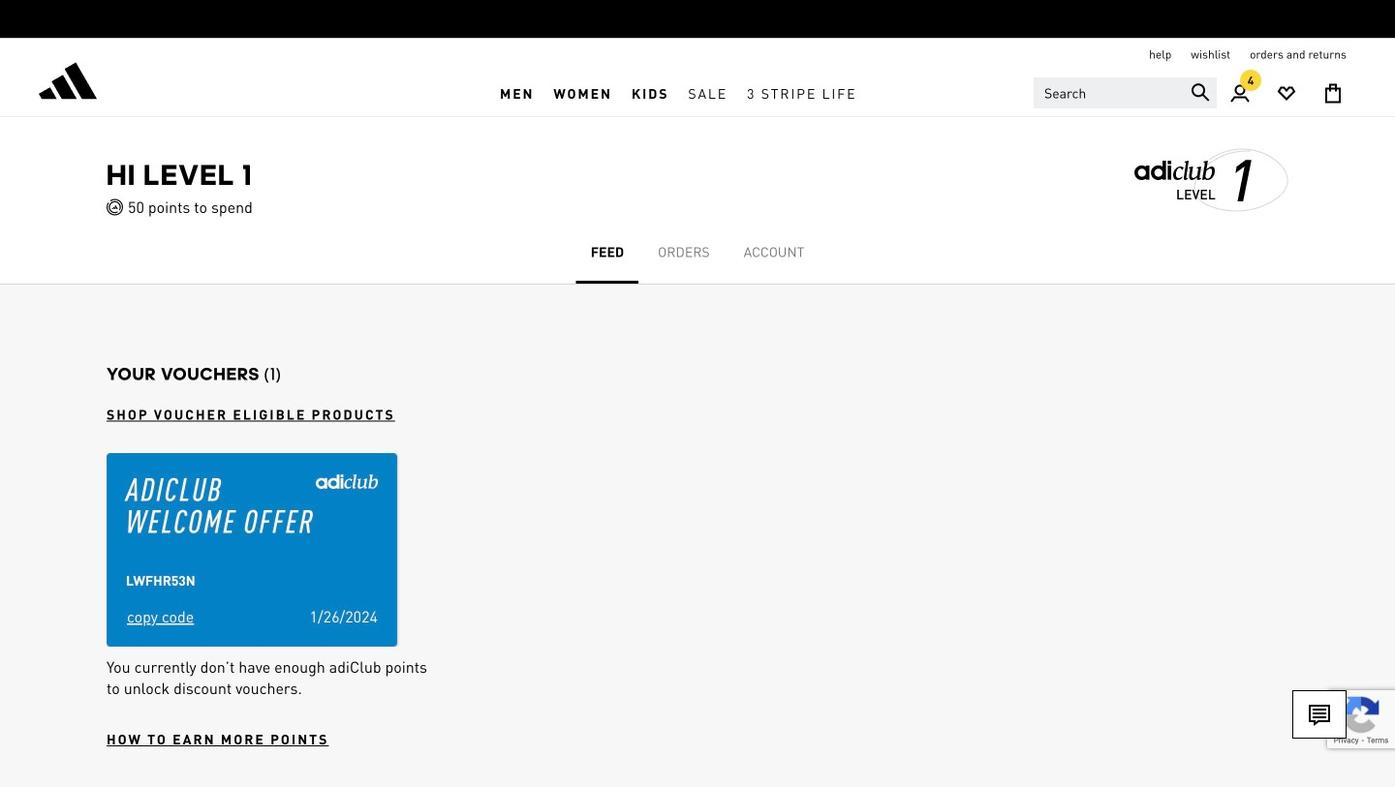 Task type: locate. For each thing, give the bounding box(es) containing it.
tab list
[[0, 220, 1395, 284]]

Search field
[[1034, 78, 1217, 109]]



Task type: vqa. For each thing, say whether or not it's contained in the screenshot.
left Valentine's
no



Task type: describe. For each thing, give the bounding box(es) containing it.
main navigation element
[[333, 71, 1024, 116]]



